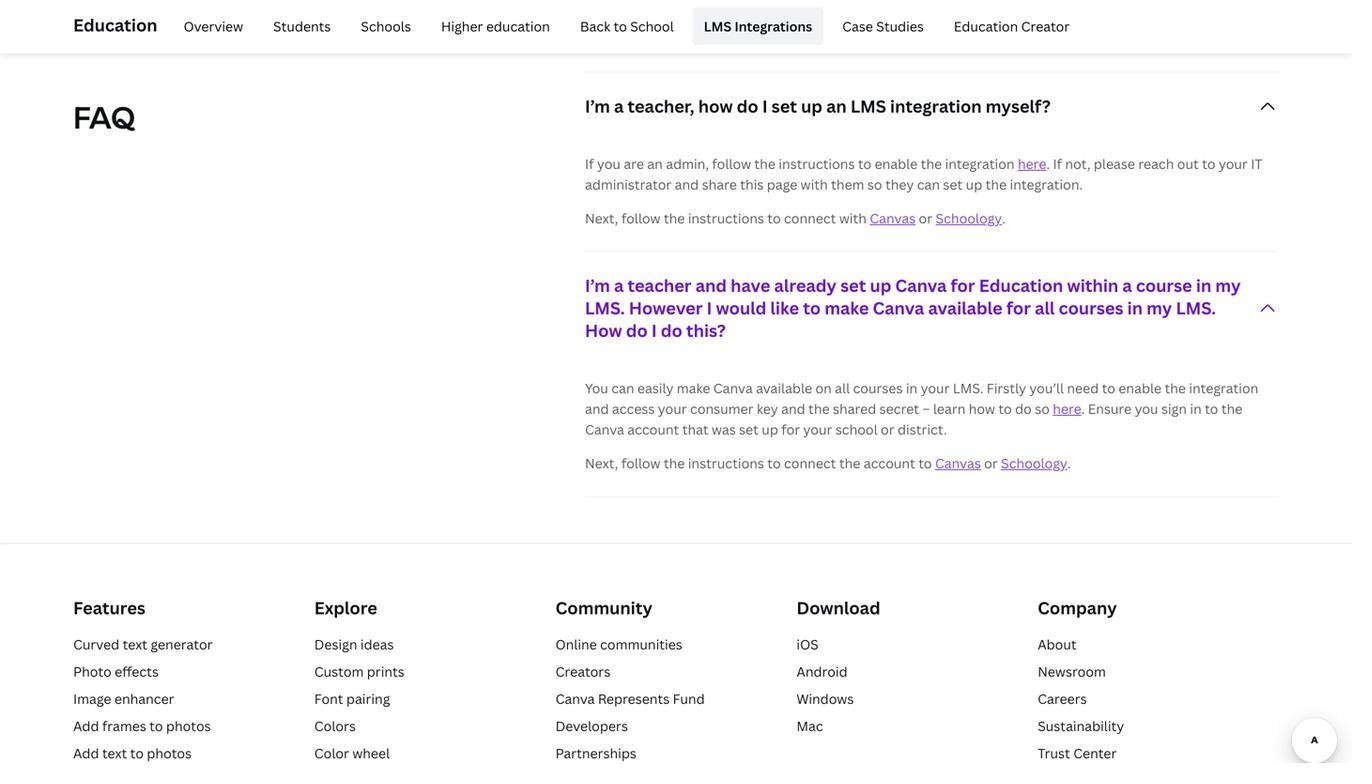 Task type: vqa. For each thing, say whether or not it's contained in the screenshot.


Task type: describe. For each thing, give the bounding box(es) containing it.
ideas
[[361, 636, 394, 654]]

community
[[556, 597, 653, 620]]

however
[[629, 297, 703, 320]]

your right back on the left top
[[658, 10, 687, 27]]

education for education creator
[[954, 17, 1018, 35]]

creators link
[[556, 663, 611, 681]]

– for the topmost here link
[[923, 10, 930, 27]]

0 vertical spatial schoology
[[936, 210, 1002, 228]]

photo
[[73, 663, 112, 681]]

you'll for the topmost here link
[[1030, 0, 1064, 7]]

schools link
[[350, 8, 422, 45]]

schoology link for integration
[[936, 210, 1002, 228]]

represents
[[598, 690, 670, 708]]

download
[[797, 597, 881, 620]]

and inside . if not, please reach out to your it administrator and share this page with them so they can set up the integration.
[[675, 176, 699, 194]]

course
[[1136, 274, 1193, 297]]

0 vertical spatial account
[[628, 30, 679, 48]]

do inside dropdown button
[[737, 95, 759, 118]]

wheel
[[353, 745, 390, 763]]

2 ensure from the top
[[1088, 400, 1132, 418]]

menu bar containing overview
[[165, 8, 1081, 45]]

myself?
[[986, 95, 1051, 118]]

partnerships link
[[556, 745, 637, 763]]

2 vertical spatial can
[[612, 380, 634, 398]]

here link for within
[[1053, 400, 1082, 418]]

windows link
[[797, 690, 854, 708]]

you for the topmost here link
[[585, 0, 608, 7]]

i'm a teacher, how do i set up an lms integration myself?
[[585, 95, 1051, 118]]

1 vertical spatial account
[[628, 421, 679, 439]]

pairing
[[346, 690, 390, 708]]

curved text generator photo effects image enhancer add frames to photos add text to photos
[[73, 636, 213, 763]]

2 need from the top
[[1067, 380, 1099, 398]]

up inside . if not, please reach out to your it administrator and share this page with them so they can set up the integration.
[[966, 176, 983, 194]]

you can easily make canva available on all courses in your lms. firstly you'll need to enable the integration and access your consumer key and the shared secret – learn how to do so for the topmost here link
[[585, 0, 1259, 27]]

case
[[843, 17, 873, 35]]

them
[[831, 176, 865, 194]]

1 horizontal spatial canvas
[[935, 455, 981, 473]]

0 horizontal spatial canvas
[[870, 210, 916, 228]]

2 consumer from the top
[[690, 400, 754, 418]]

1 vertical spatial with
[[840, 210, 867, 228]]

i'm a teacher, how do i set up an lms integration myself? button
[[585, 73, 1279, 141]]

next, follow the instructions to connect with canvas or schoology .
[[585, 210, 1006, 228]]

it
[[1251, 155, 1263, 173]]

schoology link for education
[[1001, 455, 1068, 473]]

your down this?
[[658, 400, 687, 418]]

would
[[716, 297, 767, 320]]

1 school from the top
[[836, 30, 878, 48]]

0 vertical spatial follow
[[712, 155, 751, 173]]

education
[[486, 17, 550, 35]]

i'm a teacher and have already set up canva for education within a course in my lms. however i would like to make canva available for all courses in my lms. how do i do this?
[[585, 274, 1241, 343]]

1 consumer from the top
[[690, 10, 754, 27]]

enhancer
[[114, 690, 174, 708]]

here link for myself?
[[1018, 155, 1047, 173]]

already
[[774, 274, 837, 297]]

0 vertical spatial enable
[[1119, 0, 1162, 7]]

2 vertical spatial available
[[756, 380, 812, 398]]

courses inside i'm a teacher and have already set up canva for education within a course in my lms. however i would like to make canva available for all courses in my lms. how do i do this?
[[1059, 297, 1124, 320]]

make for the topmost here link
[[677, 0, 710, 7]]

up up the next, follow the instructions to connect the account to canvas or schoology . at the bottom of page
[[762, 421, 778, 439]]

android
[[797, 663, 848, 681]]

secret for the topmost here link
[[880, 10, 920, 27]]

sustainability
[[1038, 718, 1124, 736]]

lms integrations link
[[693, 8, 824, 45]]

school
[[630, 17, 674, 35]]

admin,
[[666, 155, 709, 173]]

0 vertical spatial courses
[[853, 0, 903, 7]]

about newsroom careers sustainability trust center
[[1038, 636, 1124, 763]]

next, for i'm a teacher, how do i set up an lms integration myself?
[[585, 210, 618, 228]]

they
[[886, 176, 914, 194]]

to inside . if not, please reach out to your it administrator and share this page with them so they can set up the integration.
[[1202, 155, 1216, 173]]

2 on from the top
[[816, 380, 832, 398]]

1 vertical spatial here
[[1018, 155, 1047, 173]]

access for the topmost here link
[[612, 10, 655, 27]]

1 if from the left
[[585, 155, 594, 173]]

out
[[1178, 155, 1199, 173]]

about
[[1038, 636, 1077, 654]]

image
[[73, 690, 111, 708]]

canvas link for for
[[935, 455, 981, 473]]

1 add from the top
[[73, 718, 99, 736]]

integration inside dropdown button
[[890, 95, 982, 118]]

teacher,
[[628, 95, 695, 118]]

follow for teacher,
[[622, 210, 661, 228]]

not,
[[1065, 155, 1091, 173]]

2 add from the top
[[73, 745, 99, 763]]

integration.
[[1010, 176, 1083, 194]]

design
[[314, 636, 357, 654]]

0 vertical spatial you
[[1135, 10, 1159, 27]]

next, follow the instructions to connect the account to canvas or schoology .
[[585, 455, 1071, 473]]

share
[[702, 176, 737, 194]]

image enhancer link
[[73, 690, 174, 708]]

font pairing link
[[314, 690, 390, 708]]

so inside . if not, please reach out to your it administrator and share this page with them so they can set up the integration.
[[868, 176, 882, 194]]

are
[[624, 155, 644, 173]]

back to school
[[580, 17, 674, 35]]

lms inside 'menu bar'
[[704, 17, 732, 35]]

education creator
[[954, 17, 1070, 35]]

1 learn from the top
[[933, 10, 966, 27]]

1 firstly from the top
[[987, 0, 1027, 7]]

higher education link
[[430, 8, 561, 45]]

to inside i'm a teacher and have already set up canva for education within a course in my lms. however i would like to make canva available for all courses in my lms. how do i do this?
[[803, 297, 821, 320]]

back to school link
[[569, 8, 685, 45]]

. inside . if not, please reach out to your it administrator and share this page with them so they can set up the integration.
[[1047, 155, 1050, 173]]

case studies
[[843, 17, 924, 35]]

here for the topmost here link
[[1053, 10, 1082, 27]]

explore
[[314, 597, 377, 620]]

1 ensure from the top
[[1088, 10, 1132, 27]]

1 that from the top
[[683, 30, 709, 48]]

2 vertical spatial account
[[864, 455, 916, 473]]

creator
[[1022, 17, 1070, 35]]

color
[[314, 745, 349, 763]]

have
[[731, 274, 771, 297]]

2 that from the top
[[683, 421, 709, 439]]

1 need from the top
[[1067, 0, 1099, 7]]

0 vertical spatial here link
[[1053, 10, 1082, 27]]

this?
[[686, 320, 726, 343]]

2 vertical spatial all
[[835, 380, 850, 398]]

effects
[[115, 663, 159, 681]]

mac link
[[797, 718, 823, 736]]

set inside . if not, please reach out to your it administrator and share this page with them so they can set up the integration.
[[943, 176, 963, 194]]

online communities link
[[556, 636, 683, 654]]

within
[[1067, 274, 1119, 297]]

next, for i'm a teacher and have already set up canva for education within a course in my lms. however i would like to make canva available for all courses in my lms. how do i do this?
[[585, 455, 618, 473]]

and left case
[[782, 10, 806, 27]]

center
[[1074, 745, 1117, 763]]

the inside . if not, please reach out to your it administrator and share this page with them so they can set up the integration.
[[986, 176, 1007, 194]]

like
[[771, 297, 799, 320]]

2 firstly from the top
[[987, 380, 1027, 398]]

design ideas custom prints font pairing colors color wheel
[[314, 636, 405, 763]]

partnerships
[[556, 745, 637, 763]]

colors
[[314, 718, 356, 736]]

back
[[580, 17, 611, 35]]

schools
[[361, 17, 411, 35]]

0 vertical spatial photos
[[166, 718, 211, 736]]

up inside dropdown button
[[801, 95, 823, 118]]

2 shared from the top
[[833, 400, 877, 418]]

ios
[[797, 636, 819, 654]]

1 vertical spatial schoology
[[1001, 455, 1068, 473]]

education creator link
[[943, 8, 1081, 45]]

integrations
[[735, 17, 813, 35]]

1 shared from the top
[[833, 10, 877, 27]]

lms inside dropdown button
[[851, 95, 886, 118]]

developers link
[[556, 718, 628, 736]]

higher
[[441, 17, 483, 35]]

up inside i'm a teacher and have already set up canva for education within a course in my lms. however i would like to make canva available for all courses in my lms. how do i do this?
[[870, 274, 892, 297]]

a right the within
[[1123, 274, 1132, 297]]

1 on from the top
[[816, 0, 832, 7]]

careers link
[[1038, 690, 1087, 708]]

1 vertical spatial text
[[102, 745, 127, 763]]

and left school
[[585, 10, 609, 27]]

a for teacher
[[614, 274, 624, 297]]

how
[[585, 320, 622, 343]]

if inside . if not, please reach out to your it administrator and share this page with them so they can set up the integration.
[[1053, 155, 1062, 173]]

you for within's here link
[[585, 380, 608, 398]]

your up the next, follow the instructions to connect the account to canvas or schoology . at the bottom of page
[[804, 421, 833, 439]]

0 vertical spatial text
[[123, 636, 147, 654]]

up up i'm a teacher, how do i set up an lms integration myself? at top
[[762, 30, 778, 48]]

district. for the topmost here link
[[898, 30, 947, 48]]

trust
[[1038, 745, 1071, 763]]

and inside i'm a teacher and have already set up canva for education within a course in my lms. however i would like to make canva available for all courses in my lms. how do i do this?
[[696, 274, 727, 297]]



Task type: locate. For each thing, give the bounding box(es) containing it.
a
[[614, 95, 624, 118], [614, 274, 624, 297], [1123, 274, 1132, 297]]

up up if you are an admin, follow the instructions to enable the integration here
[[801, 95, 823, 118]]

how for the topmost here link
[[969, 10, 996, 27]]

instructions for do
[[688, 210, 764, 228]]

next,
[[585, 210, 618, 228], [585, 455, 618, 473]]

2 school from the top
[[836, 421, 878, 439]]

courses down i'm a teacher and have already set up canva for education within a course in my lms. however i would like to make canva available for all courses in my lms. how do i do this?
[[853, 380, 903, 398]]

canva inside 'online communities creators canva represents fund developers partnerships'
[[556, 690, 595, 708]]

all left the within
[[1035, 297, 1055, 320]]

menu bar
[[165, 8, 1081, 45]]

consumer right school
[[690, 10, 754, 27]]

overview link
[[172, 8, 255, 45]]

0 horizontal spatial my
[[1147, 297, 1172, 320]]

secret
[[880, 10, 920, 27], [880, 400, 920, 418]]

color wheel link
[[314, 745, 390, 763]]

0 vertical spatial here
[[1053, 10, 1082, 27]]

on up the next, follow the instructions to connect the account to canvas or schoology . at the bottom of page
[[816, 380, 832, 398]]

lms left integrations
[[704, 17, 732, 35]]

0 vertical spatial on
[[816, 0, 832, 7]]

how
[[969, 10, 996, 27], [699, 95, 733, 118], [969, 400, 996, 418]]

can inside . if not, please reach out to your it administrator and share this page with them so they can set up the integration.
[[917, 176, 940, 194]]

2 . ensure you sign in to the canva account that was set up for your school or district. from the top
[[585, 400, 1243, 439]]

1 vertical spatial enable
[[875, 155, 918, 173]]

you can easily make canva available on all courses in your lms. firstly you'll need to enable the integration and access your consumer key and the shared secret – learn how to do so
[[585, 0, 1259, 27], [585, 380, 1259, 418]]

text up effects
[[123, 636, 147, 654]]

education inside 'menu bar'
[[954, 17, 1018, 35]]

and
[[585, 10, 609, 27], [782, 10, 806, 27], [675, 176, 699, 194], [696, 274, 727, 297], [585, 400, 609, 418], [782, 400, 806, 418]]

0 vertical spatial district.
[[898, 30, 947, 48]]

1 horizontal spatial i
[[707, 297, 712, 320]]

and left the have
[[696, 274, 727, 297]]

2 vertical spatial enable
[[1119, 380, 1162, 398]]

you'll for within's here link
[[1030, 380, 1064, 398]]

up right already
[[870, 274, 892, 297]]

students
[[273, 17, 331, 35]]

secret up the next, follow the instructions to connect the account to canvas or schoology . at the bottom of page
[[880, 400, 920, 418]]

instructions for have
[[688, 455, 764, 473]]

curved
[[73, 636, 119, 654]]

your down i'm a teacher and have already set up canva for education within a course in my lms. however i would like to make canva available for all courses in my lms. how do i do this? "dropdown button"
[[921, 380, 950, 398]]

1 vertical spatial so
[[868, 176, 882, 194]]

photos
[[166, 718, 211, 736], [147, 745, 192, 763]]

2 vertical spatial make
[[677, 380, 710, 398]]

if you are an admin, follow the instructions to enable the integration here
[[585, 155, 1047, 173]]

follow for teacher
[[622, 455, 661, 473]]

you can easily make canva available on all courses in your lms. firstly you'll need to enable the integration and access your consumer key and the shared secret – learn how to do so for within's here link
[[585, 380, 1259, 418]]

1 vertical spatial courses
[[1059, 297, 1124, 320]]

newsroom
[[1038, 663, 1106, 681]]

school up the next, follow the instructions to connect the account to canvas or schoology . at the bottom of page
[[836, 421, 878, 439]]

how inside dropdown button
[[699, 95, 733, 118]]

0 vertical spatial i'm
[[585, 95, 610, 118]]

i'm left teacher,
[[585, 95, 610, 118]]

canvas link for lms
[[870, 210, 916, 228]]

2 you can easily make canva available on all courses in your lms. firstly you'll need to enable the integration and access your consumer key and the shared secret – learn how to do so from the top
[[585, 380, 1259, 418]]

2 learn from the top
[[933, 400, 966, 418]]

add frames to photos link
[[73, 718, 211, 736]]

2 if from the left
[[1053, 155, 1062, 173]]

2 vertical spatial so
[[1035, 400, 1050, 418]]

communities
[[600, 636, 683, 654]]

2 connect from the top
[[784, 455, 836, 473]]

0 vertical spatial school
[[836, 30, 878, 48]]

available inside i'm a teacher and have already set up canva for education within a course in my lms. however i would like to make canva available for all courses in my lms. how do i do this?
[[928, 297, 1003, 320]]

2 vertical spatial here
[[1053, 400, 1082, 418]]

a left teacher
[[614, 274, 624, 297]]

2 key from the top
[[757, 400, 778, 418]]

0 vertical spatial sign
[[1162, 10, 1187, 27]]

0 vertical spatial canvas link
[[870, 210, 916, 228]]

to
[[1102, 0, 1116, 7], [999, 10, 1012, 27], [1205, 10, 1219, 27], [614, 17, 627, 35], [858, 155, 872, 173], [1202, 155, 1216, 173], [768, 210, 781, 228], [803, 297, 821, 320], [1102, 380, 1116, 398], [999, 400, 1012, 418], [1205, 400, 1219, 418], [768, 455, 781, 473], [919, 455, 932, 473], [150, 718, 163, 736], [130, 745, 144, 763]]

add text to photos link
[[73, 745, 192, 763]]

you down how
[[585, 380, 608, 398]]

1 vertical spatial all
[[1035, 297, 1055, 320]]

about link
[[1038, 636, 1077, 654]]

can down how
[[612, 380, 634, 398]]

0 vertical spatial lms
[[704, 17, 732, 35]]

set inside dropdown button
[[772, 95, 797, 118]]

secret right case
[[880, 10, 920, 27]]

you
[[585, 0, 608, 7], [585, 380, 608, 398]]

photos down add frames to photos link
[[147, 745, 192, 763]]

0 vertical spatial instructions
[[779, 155, 855, 173]]

i inside dropdown button
[[762, 95, 768, 118]]

an right are
[[647, 155, 663, 173]]

1 vertical spatial canvas
[[935, 455, 981, 473]]

1 vertical spatial canvas link
[[935, 455, 981, 473]]

0 vertical spatial add
[[73, 718, 99, 736]]

1 connect from the top
[[784, 210, 836, 228]]

access
[[612, 10, 655, 27], [612, 400, 655, 418]]

canvas
[[870, 210, 916, 228], [935, 455, 981, 473]]

access right back on the left top
[[612, 10, 655, 27]]

instructions
[[779, 155, 855, 173], [688, 210, 764, 228], [688, 455, 764, 473]]

2 horizontal spatial i
[[762, 95, 768, 118]]

prints
[[367, 663, 405, 681]]

2 – from the top
[[923, 400, 930, 418]]

0 vertical spatial you'll
[[1030, 0, 1064, 7]]

2 vertical spatial follow
[[622, 455, 661, 473]]

access down how
[[612, 400, 655, 418]]

secret for within's here link
[[880, 400, 920, 418]]

education inside i'm a teacher and have already set up canva for education within a course in my lms. however i would like to make canva available for all courses in my lms. how do i do this?
[[979, 274, 1064, 297]]

2 you from the top
[[585, 380, 608, 398]]

i'm inside dropdown button
[[585, 95, 610, 118]]

your left it
[[1219, 155, 1248, 173]]

1 vertical spatial make
[[825, 297, 869, 320]]

1 vertical spatial firstly
[[987, 380, 1027, 398]]

online
[[556, 636, 597, 654]]

0 vertical spatial consumer
[[690, 10, 754, 27]]

0 vertical spatial was
[[712, 30, 736, 48]]

1 horizontal spatial my
[[1216, 274, 1241, 297]]

was for within's here link
[[712, 421, 736, 439]]

shared up the next, follow the instructions to connect the account to canvas or schoology . at the bottom of page
[[833, 400, 877, 418]]

1 vertical spatial –
[[923, 400, 930, 418]]

if up administrator
[[585, 155, 594, 173]]

sign for within's here link
[[1162, 400, 1187, 418]]

2 vertical spatial courses
[[853, 380, 903, 398]]

fund
[[673, 690, 705, 708]]

with down if you are an admin, follow the instructions to enable the integration here
[[801, 176, 828, 194]]

0 vertical spatial shared
[[833, 10, 877, 27]]

1 vertical spatial learn
[[933, 400, 966, 418]]

.
[[1082, 10, 1085, 27], [1047, 155, 1050, 173], [1002, 210, 1006, 228], [1082, 400, 1085, 418], [1068, 455, 1071, 473]]

and up the next, follow the instructions to connect the account to canvas or schoology . at the bottom of page
[[782, 400, 806, 418]]

1 vertical spatial connect
[[784, 455, 836, 473]]

education up faq
[[73, 14, 157, 37]]

easily down however
[[638, 380, 674, 398]]

1 vertical spatial that
[[683, 421, 709, 439]]

education left the within
[[979, 274, 1064, 297]]

1 – from the top
[[923, 10, 930, 27]]

0 horizontal spatial with
[[801, 176, 828, 194]]

school up i'm a teacher, how do i set up an lms integration myself? at top
[[836, 30, 878, 48]]

1 vertical spatial i'm
[[585, 274, 610, 297]]

my right the within
[[1147, 297, 1172, 320]]

photos down enhancer
[[166, 718, 211, 736]]

connect
[[784, 210, 836, 228], [784, 455, 836, 473]]

can
[[612, 0, 634, 7], [917, 176, 940, 194], [612, 380, 634, 398]]

windows
[[797, 690, 854, 708]]

1 vertical spatial ensure
[[1088, 400, 1132, 418]]

i'm for i'm a teacher and have already set up canva for education within a course in my lms. however i would like to make canva available for all courses in my lms. how do i do this?
[[585, 274, 610, 297]]

creators
[[556, 663, 611, 681]]

can right they
[[917, 176, 940, 194]]

teacher
[[628, 274, 692, 297]]

design ideas link
[[314, 636, 394, 654]]

your up studies
[[921, 0, 950, 7]]

1 horizontal spatial if
[[1053, 155, 1062, 173]]

0 vertical spatial –
[[923, 10, 930, 27]]

lms up if you are an admin, follow the instructions to enable the integration here
[[851, 95, 886, 118]]

1 horizontal spatial canvas link
[[935, 455, 981, 473]]

i'm up how
[[585, 274, 610, 297]]

1 secret from the top
[[880, 10, 920, 27]]

education for education
[[73, 14, 157, 37]]

canva represents fund link
[[556, 690, 705, 708]]

features
[[73, 597, 146, 620]]

key
[[757, 10, 778, 27], [757, 400, 778, 418]]

1 i'm from the top
[[585, 95, 610, 118]]

ios link
[[797, 636, 819, 654]]

1 horizontal spatial an
[[827, 95, 847, 118]]

0 vertical spatial access
[[612, 10, 655, 27]]

so
[[1035, 10, 1050, 27], [868, 176, 882, 194], [1035, 400, 1050, 418]]

1 vertical spatial consumer
[[690, 400, 754, 418]]

studies
[[877, 17, 924, 35]]

key up the next, follow the instructions to connect the account to canvas or schoology . at the bottom of page
[[757, 400, 778, 418]]

0 horizontal spatial if
[[585, 155, 594, 173]]

in
[[906, 0, 918, 7], [1190, 10, 1202, 27], [1196, 274, 1212, 297], [1128, 297, 1143, 320], [906, 380, 918, 398], [1190, 400, 1202, 418]]

shared right integrations
[[833, 10, 877, 27]]

was for the topmost here link
[[712, 30, 736, 48]]

your left case
[[804, 30, 833, 48]]

frames
[[102, 718, 146, 736]]

with inside . if not, please reach out to your it administrator and share this page with them so they can set up the integration.
[[801, 176, 828, 194]]

0 vertical spatial schoology link
[[936, 210, 1002, 228]]

1 vertical spatial shared
[[833, 400, 877, 418]]

0 vertical spatial learn
[[933, 10, 966, 27]]

set inside i'm a teacher and have already set up canva for education within a course in my lms. however i would like to make canva available for all courses in my lms. how do i do this?
[[841, 274, 866, 297]]

2 was from the top
[[712, 421, 736, 439]]

you up back on the left top
[[585, 0, 608, 7]]

your
[[921, 0, 950, 7], [658, 10, 687, 27], [804, 30, 833, 48], [1219, 155, 1248, 173], [921, 380, 950, 398], [658, 400, 687, 418], [804, 421, 833, 439]]

all
[[835, 0, 850, 7], [1035, 297, 1055, 320], [835, 380, 850, 398]]

0 vertical spatial with
[[801, 176, 828, 194]]

sign for the topmost here link
[[1162, 10, 1187, 27]]

2 vertical spatial you
[[1135, 400, 1159, 418]]

1 vertical spatial follow
[[622, 210, 661, 228]]

0 vertical spatial connect
[[784, 210, 836, 228]]

integration
[[1189, 0, 1259, 7], [890, 95, 982, 118], [945, 155, 1015, 173], [1189, 380, 1259, 398]]

1 vertical spatial photos
[[147, 745, 192, 763]]

and down how
[[585, 400, 609, 418]]

i'm for i'm a teacher, how do i set up an lms integration myself?
[[585, 95, 610, 118]]

1 key from the top
[[757, 10, 778, 27]]

my
[[1216, 274, 1241, 297], [1147, 297, 1172, 320]]

0 vertical spatial so
[[1035, 10, 1050, 27]]

android link
[[797, 663, 848, 681]]

1 vertical spatial you
[[585, 380, 608, 398]]

online communities creators canva represents fund developers partnerships
[[556, 636, 705, 763]]

consumer down this?
[[690, 400, 754, 418]]

1 horizontal spatial with
[[840, 210, 867, 228]]

with down them
[[840, 210, 867, 228]]

2 sign from the top
[[1162, 400, 1187, 418]]

1 vertical spatial an
[[647, 155, 663, 173]]

connect for i
[[784, 210, 836, 228]]

2 i'm from the top
[[585, 274, 610, 297]]

1 vertical spatial next,
[[585, 455, 618, 473]]

i down teacher
[[652, 320, 657, 343]]

1 access from the top
[[612, 10, 655, 27]]

1 vertical spatial on
[[816, 380, 832, 398]]

reach
[[1139, 155, 1174, 173]]

1 vertical spatial instructions
[[688, 210, 764, 228]]

newsroom link
[[1038, 663, 1106, 681]]

0 horizontal spatial i
[[652, 320, 657, 343]]

and down admin, at the top of the page
[[675, 176, 699, 194]]

– for within's here link
[[923, 400, 930, 418]]

up left "integration."
[[966, 176, 983, 194]]

make up "lms integrations"
[[677, 0, 710, 7]]

a left teacher,
[[614, 95, 624, 118]]

1 vertical spatial need
[[1067, 380, 1099, 398]]

2 secret from the top
[[880, 400, 920, 418]]

1 vertical spatial easily
[[638, 380, 674, 398]]

1 vertical spatial you
[[597, 155, 621, 173]]

make inside i'm a teacher and have already set up canva for education within a course in my lms. however i would like to make canva available for all courses in my lms. how do i do this?
[[825, 297, 869, 320]]

developers
[[556, 718, 628, 736]]

1 vertical spatial key
[[757, 400, 778, 418]]

1 vertical spatial available
[[928, 297, 1003, 320]]

if left not,
[[1053, 155, 1062, 173]]

lms
[[704, 17, 732, 35], [851, 95, 886, 118]]

font
[[314, 690, 343, 708]]

1 . ensure you sign in to the canva account that was set up for your school or district. from the top
[[585, 10, 1243, 48]]

1 you'll from the top
[[1030, 0, 1064, 7]]

lms integrations
[[704, 17, 813, 35]]

i up if you are an admin, follow the instructions to enable the integration here
[[762, 95, 768, 118]]

1 horizontal spatial lms
[[851, 95, 886, 118]]

administrator
[[585, 176, 672, 194]]

0 vertical spatial an
[[827, 95, 847, 118]]

how for within's here link
[[969, 400, 996, 418]]

0 vertical spatial all
[[835, 0, 850, 7]]

district. for within's here link
[[898, 421, 947, 439]]

here for within's here link
[[1053, 400, 1082, 418]]

0 vertical spatial firstly
[[987, 0, 1027, 7]]

key left case
[[757, 10, 778, 27]]

schoology link
[[936, 210, 1002, 228], [1001, 455, 1068, 473]]

curved text generator link
[[73, 636, 213, 654]]

1 vertical spatial add
[[73, 745, 99, 763]]

follow
[[712, 155, 751, 173], [622, 210, 661, 228], [622, 455, 661, 473]]

easily for the topmost here link
[[638, 0, 674, 7]]

1 you can easily make canva available on all courses in your lms. firstly you'll need to enable the integration and access your consumer key and the shared secret – learn how to do so from the top
[[585, 0, 1259, 27]]

all up the next, follow the instructions to connect the account to canvas or schoology . at the bottom of page
[[835, 380, 850, 398]]

your inside . if not, please reach out to your it administrator and share this page with them so they can set up the integration.
[[1219, 155, 1248, 173]]

1 vertical spatial district.
[[898, 421, 947, 439]]

ios android windows mac
[[797, 636, 854, 736]]

with
[[801, 176, 828, 194], [840, 210, 867, 228]]

easily for within's here link
[[638, 380, 674, 398]]

you'll
[[1030, 0, 1064, 7], [1030, 380, 1064, 398]]

courses left course on the top right
[[1059, 297, 1124, 320]]

2 access from the top
[[612, 400, 655, 418]]

an inside i'm a teacher, how do i set up an lms integration myself? dropdown button
[[827, 95, 847, 118]]

i'm a teacher and have already set up canva for education within a course in my lms. however i would like to make canva available for all courses in my lms. how do i do this? button
[[585, 252, 1279, 365]]

set
[[739, 30, 759, 48], [772, 95, 797, 118], [943, 176, 963, 194], [841, 274, 866, 297], [739, 421, 759, 439]]

or
[[881, 30, 895, 48], [919, 210, 933, 228], [881, 421, 895, 439], [984, 455, 998, 473]]

1 vertical spatial schoology link
[[1001, 455, 1068, 473]]

2 district. from the top
[[898, 421, 947, 439]]

text down frames
[[102, 745, 127, 763]]

1 vertical spatial you can easily make canva available on all courses in your lms. firstly you'll need to enable the integration and access your consumer key and the shared secret – learn how to do so
[[585, 380, 1259, 418]]

access for within's here link
[[612, 400, 655, 418]]

canvas link
[[870, 210, 916, 228], [935, 455, 981, 473]]

0 vertical spatial secret
[[880, 10, 920, 27]]

students link
[[262, 8, 342, 45]]

add
[[73, 718, 99, 736], [73, 745, 99, 763]]

sustainability link
[[1038, 718, 1124, 736]]

2 you'll from the top
[[1030, 380, 1064, 398]]

0 vertical spatial available
[[756, 0, 812, 7]]

can up the back to school
[[612, 0, 634, 7]]

courses up case studies link
[[853, 0, 903, 7]]

an up if you are an admin, follow the instructions to enable the integration here
[[827, 95, 847, 118]]

available
[[756, 0, 812, 7], [928, 297, 1003, 320], [756, 380, 812, 398]]

i left would
[[707, 297, 712, 320]]

all inside i'm a teacher and have already set up canva for education within a course in my lms. however i would like to make canva available for all courses in my lms. how do i do this?
[[1035, 297, 1055, 320]]

2 easily from the top
[[638, 380, 674, 398]]

trust center link
[[1038, 745, 1117, 763]]

generator
[[151, 636, 213, 654]]

1 you from the top
[[585, 0, 608, 7]]

my right course on the top right
[[1216, 274, 1241, 297]]

1 sign from the top
[[1162, 10, 1187, 27]]

0 vertical spatial that
[[683, 30, 709, 48]]

all up case
[[835, 0, 850, 7]]

faq
[[73, 97, 135, 138]]

ensure
[[1088, 10, 1132, 27], [1088, 400, 1132, 418]]

account
[[628, 30, 679, 48], [628, 421, 679, 439], [864, 455, 916, 473]]

a for teacher,
[[614, 95, 624, 118]]

connect for already
[[784, 455, 836, 473]]

1 vertical spatial secret
[[880, 400, 920, 418]]

easily up school
[[638, 0, 674, 7]]

1 easily from the top
[[638, 0, 674, 7]]

1 vertical spatial lms
[[851, 95, 886, 118]]

i'm inside i'm a teacher and have already set up canva for education within a course in my lms. however i would like to make canva available for all courses in my lms. how do i do this?
[[585, 274, 610, 297]]

make down this?
[[677, 380, 710, 398]]

1 vertical spatial sign
[[1162, 400, 1187, 418]]

on up case studies link
[[816, 0, 832, 7]]

2 vertical spatial here link
[[1053, 400, 1082, 418]]

make for within's here link
[[677, 380, 710, 398]]

1 was from the top
[[712, 30, 736, 48]]

1 district. from the top
[[898, 30, 947, 48]]

0 horizontal spatial canvas link
[[870, 210, 916, 228]]

photo effects link
[[73, 663, 159, 681]]

custom
[[314, 663, 364, 681]]

1 vertical spatial can
[[917, 176, 940, 194]]

0 vertical spatial can
[[612, 0, 634, 7]]

2 next, from the top
[[585, 455, 618, 473]]

make right like
[[825, 297, 869, 320]]

education left creator at the top
[[954, 17, 1018, 35]]

1 vertical spatial how
[[699, 95, 733, 118]]

a inside dropdown button
[[614, 95, 624, 118]]

1 next, from the top
[[585, 210, 618, 228]]

2 vertical spatial how
[[969, 400, 996, 418]]

if
[[585, 155, 594, 173], [1053, 155, 1062, 173]]

overview
[[184, 17, 243, 35]]

need
[[1067, 0, 1099, 7], [1067, 380, 1099, 398]]

0 horizontal spatial an
[[647, 155, 663, 173]]



